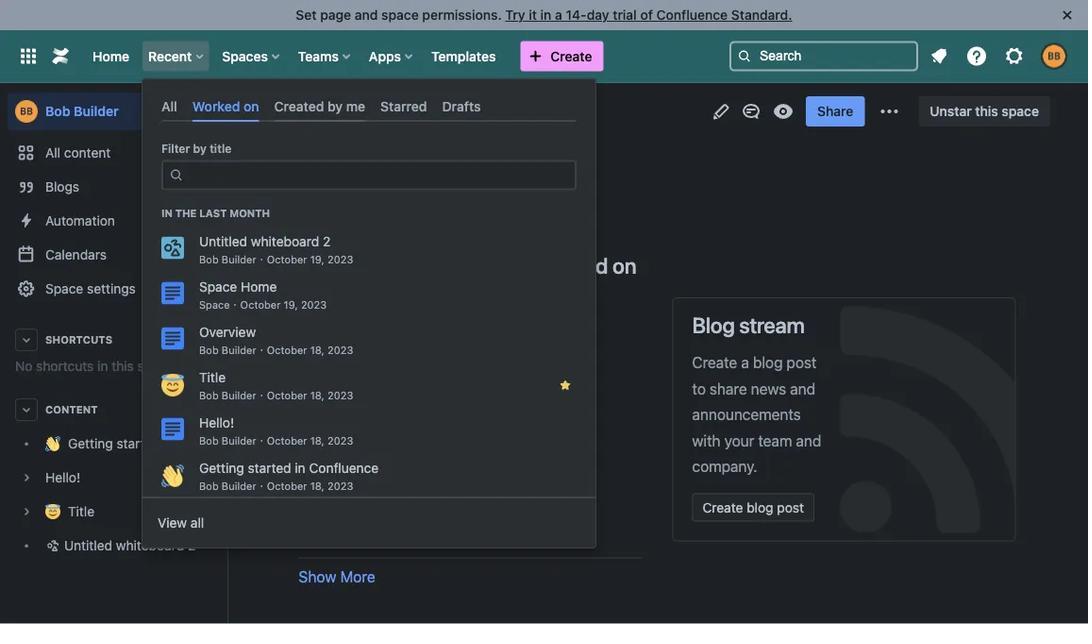 Task type: vqa. For each thing, say whether or not it's contained in the screenshot.
WORKED ON
yes



Task type: describe. For each thing, give the bounding box(es) containing it.
create button
[[521, 41, 604, 71]]

2 vertical spatial and
[[796, 431, 822, 449]]

bob builder ・ october 19, 2023
[[199, 254, 353, 266]]

blog
[[693, 313, 735, 338]]

bob builder ・ october 18, 2023 for title
[[199, 390, 354, 402]]

space settings link
[[8, 272, 219, 306]]

day
[[587, 7, 610, 23]]

in up view all link
[[295, 460, 306, 476]]

2023 inside title oct 18, 2023 •
[[360, 445, 388, 458]]

this inside button
[[976, 103, 999, 119]]

overview oct 18, 2023
[[319, 380, 388, 414]]

all content
[[45, 145, 111, 161]]

show more link
[[299, 567, 376, 585]]

2 horizontal spatial hello!
[[319, 468, 358, 486]]

1 vertical spatial recent
[[325, 253, 392, 278]]

filter by title
[[161, 142, 232, 156]]

create for create a blog post to share news and announcements with your team and company.
[[693, 354, 738, 372]]

share
[[818, 103, 854, 119]]

standard.
[[732, 7, 793, 23]]

content
[[64, 145, 111, 161]]

bob builder ・ october 18, 2023 for overview
[[199, 344, 354, 357]]

whiteboard inside untitled whiteboard 2 oct 19, 2023
[[377, 335, 453, 353]]

search image
[[737, 49, 753, 64]]

try it in a 14-day trial of confluence standard. link
[[506, 7, 793, 23]]

notification icon image
[[928, 45, 951, 68]]

settings
[[87, 281, 136, 296]]

bob.
[[373, 192, 404, 210]]

bob builder down created by me
[[264, 137, 393, 168]]

space settings
[[45, 281, 136, 296]]

templates link
[[426, 41, 502, 71]]

started inside the space element
[[117, 436, 160, 451]]

view
[[158, 515, 187, 531]]

create a blog image
[[193, 175, 215, 197]]

of
[[641, 7, 653, 23]]

set
[[296, 7, 317, 23]]

shortcuts
[[36, 358, 94, 374]]

18, inside overview oct 18, 2023
[[341, 401, 357, 414]]

created
[[274, 98, 324, 114]]

0 horizontal spatial untitled whiteboard 2 link
[[8, 529, 219, 563]]

tab list containing all
[[154, 91, 584, 122]]

it
[[529, 7, 537, 23]]

recently
[[299, 297, 381, 323]]

in
[[161, 207, 173, 219]]

apps button
[[363, 41, 420, 71]]

bob builder link for shortcuts
[[8, 93, 219, 130]]

create blog post
[[703, 500, 804, 515]]

news
[[751, 380, 787, 397]]

to
[[693, 380, 706, 397]]

calendars
[[45, 247, 107, 262]]

confluence image
[[49, 45, 72, 68]]

more
[[340, 567, 376, 585]]

in right it
[[541, 7, 552, 23]]

starred
[[381, 98, 427, 114]]

blog stream
[[693, 313, 805, 338]]

getting started in confluence inside in the last month element
[[199, 460, 379, 476]]

whiteboard inside in the last month element
[[251, 234, 319, 249]]

unstar this space
[[930, 103, 1040, 119]]

tree inside the space element
[[8, 427, 248, 563]]

view all link
[[143, 504, 596, 542]]

untitled inside in the last month element
[[199, 234, 247, 249]]

0 vertical spatial title link
[[319, 424, 348, 442]]

overview link
[[319, 380, 383, 398]]

created by me
[[274, 98, 366, 114]]

month
[[230, 207, 270, 219]]

content
[[45, 404, 98, 416]]

try
[[506, 7, 526, 23]]

・ for hello!
[[257, 435, 267, 447]]

last
[[199, 207, 227, 219]]

0 vertical spatial and
[[355, 7, 378, 23]]

untitled whiteboard 2 inside untitled whiteboard 2 link
[[64, 538, 196, 553]]

2 inside untitled whiteboard 2 oct 19, 2023
[[457, 335, 466, 353]]

content button
[[8, 393, 219, 427]]

no shortcuts in this space
[[15, 358, 174, 374]]

home inside in the last month element
[[241, 279, 277, 295]]

create for create blog post
[[703, 500, 744, 515]]

whiteboard inside untitled whiteboard 2 link
[[116, 538, 184, 553]]

0 horizontal spatial space
[[137, 358, 174, 374]]

teams button
[[293, 41, 358, 71]]

bob inside the space element
[[45, 103, 70, 119]]

in down the shortcuts dropdown button
[[97, 358, 108, 374]]

october for getting started in confluence
[[267, 480, 307, 493]]

• inside title oct 18, 2023 •
[[391, 445, 396, 458]]

pages
[[396, 253, 454, 278]]

copy image
[[635, 254, 657, 276]]

create blog post button
[[693, 493, 815, 522]]

worked on
[[192, 98, 259, 114]]

title inside title oct 18, 2023 •
[[319, 424, 348, 442]]

title inside in the last month element
[[199, 370, 226, 385]]

recently updated
[[299, 297, 468, 323]]

permissions.
[[422, 7, 502, 23]]

trial
[[613, 7, 637, 23]]

2 vertical spatial by
[[466, 490, 479, 503]]

unstar
[[930, 103, 972, 119]]

all content link
[[8, 136, 219, 170]]

view all
[[158, 515, 204, 531]]

october for title
[[267, 390, 307, 402]]

18, inside title oct 18, 2023 •
[[341, 445, 357, 458]]

automation link
[[8, 204, 219, 238]]

0 horizontal spatial a
[[555, 7, 563, 23]]

space home
[[199, 279, 277, 295]]

2 inside in the last month element
[[323, 234, 331, 249]]

1 vertical spatial and
[[791, 380, 816, 397]]

overview for overview oct 18, 2023
[[319, 380, 383, 398]]

in inside tree
[[164, 436, 174, 451]]

in the last month element
[[143, 229, 596, 497]]

with
[[693, 431, 721, 449]]

global element
[[11, 30, 726, 83]]

am
[[349, 192, 370, 210]]

me
[[346, 98, 366, 114]]

14-
[[566, 7, 587, 23]]

october down "space home"
[[240, 299, 281, 311]]

bob builder ・ october 18, 2023 for hello!
[[199, 435, 354, 447]]

recent button
[[143, 41, 211, 71]]

2023 inside overview oct 18, 2023
[[360, 401, 388, 414]]

create for create
[[551, 48, 593, 64]]

the
[[175, 207, 197, 219]]

shortcuts button
[[8, 323, 219, 357]]

builder inside the space element
[[74, 103, 119, 119]]

home link
[[87, 41, 135, 71]]

no
[[15, 358, 32, 374]]

started inside in the last month element
[[248, 460, 291, 476]]

filter
[[161, 142, 190, 156]]

shortcuts
[[45, 334, 112, 346]]

help icon image
[[966, 45, 989, 68]]

2 horizontal spatial confluence
[[657, 7, 728, 23]]

Filter by title text field
[[190, 162, 564, 189]]

close image
[[1057, 4, 1079, 26]]

by for created
[[328, 98, 343, 114]]

set page and space permissions. try it in a 14-day trial of confluence standard.
[[296, 7, 793, 23]]

:wave: image
[[161, 465, 184, 487]]



Task type: locate. For each thing, give the bounding box(es) containing it.
create up share in the bottom of the page
[[693, 354, 738, 372]]

hello.
[[299, 192, 337, 210]]

0 vertical spatial untitled whiteboard 2 link
[[319, 335, 466, 353]]

home up "space ・ october 19, 2023"
[[241, 279, 277, 295]]

19, for bob
[[310, 254, 325, 266]]

2 vertical spatial space
[[137, 358, 174, 374]]

19, up recently
[[310, 254, 325, 266]]

1 vertical spatial started
[[248, 460, 291, 476]]

your
[[725, 431, 755, 449]]

1 oct from the top
[[319, 356, 338, 370]]

4 oct from the top
[[319, 490, 338, 503]]

0 horizontal spatial title link
[[8, 495, 219, 529]]

whiteboard down "view"
[[116, 538, 184, 553]]

october for hello!
[[267, 435, 307, 447]]

all up filter at the top
[[161, 98, 177, 114]]

recent right home link
[[148, 48, 192, 64]]

recent up recently
[[325, 253, 392, 278]]

1 horizontal spatial getting
[[199, 460, 244, 476]]

1 horizontal spatial title link
[[319, 424, 348, 442]]

by inside tab list
[[328, 98, 343, 114]]

commented
[[399, 490, 463, 503]]

1 vertical spatial title
[[319, 424, 348, 442]]

create down 14-
[[551, 48, 593, 64]]

getting started in confluence inside the space element
[[68, 436, 248, 451]]

0 vertical spatial getting
[[68, 436, 113, 451]]

getting down content
[[68, 436, 113, 451]]

recent inside 'popup button'
[[148, 48, 192, 64]]

that
[[459, 253, 496, 278]]

・ for getting started in confluence
[[257, 480, 267, 493]]

bob builder inside bob builder link
[[45, 103, 119, 119]]

whiteboard up bob builder ・ october 19, 2023
[[251, 234, 319, 249]]

1 bob builder ・ october 18, 2023 from the top
[[199, 344, 354, 357]]

post inside button
[[777, 500, 804, 515]]

1 vertical spatial 19,
[[284, 299, 298, 311]]

2 horizontal spatial untitled
[[319, 335, 373, 353]]

confluence inside tree
[[178, 436, 248, 451]]

2 horizontal spatial by
[[466, 490, 479, 503]]

hello! inside the space element
[[45, 470, 80, 485]]

1 vertical spatial create
[[693, 354, 738, 372]]

and
[[355, 7, 378, 23], [791, 380, 816, 397], [796, 431, 822, 449]]

october up "space ・ october 19, 2023"
[[267, 254, 307, 266]]

1 horizontal spatial whiteboard
[[251, 234, 319, 249]]

this down the shortcuts dropdown button
[[112, 358, 134, 374]]

october for overview
[[267, 344, 307, 357]]

create inside create a blog post to share news and announcements with your team and company.
[[693, 354, 738, 372]]

untitled whiteboard 2 link down :wave: icon
[[8, 529, 219, 563]]

:innocent: image
[[161, 374, 184, 397], [161, 374, 184, 397]]

0 horizontal spatial title
[[68, 504, 94, 519]]

bob builder link up all content link
[[8, 93, 219, 130]]

started
[[117, 436, 160, 451], [248, 460, 291, 476]]

create inside button
[[703, 500, 744, 515]]

unstar title image
[[558, 378, 573, 393]]

untitled whiteboard 2 up bob builder ・ october 19, 2023
[[199, 234, 331, 249]]

0 vertical spatial recent
[[148, 48, 192, 64]]

1 horizontal spatial on
[[613, 253, 637, 278]]

0 horizontal spatial all
[[45, 145, 60, 161]]

templates
[[432, 48, 496, 64]]

tab list
[[154, 91, 584, 122]]

space down settings icon
[[1002, 103, 1040, 119]]

overview inside in the last month element
[[199, 325, 256, 340]]

1 vertical spatial whiteboard
[[377, 335, 453, 353]]

1 horizontal spatial space
[[382, 7, 419, 23]]

space
[[199, 279, 237, 295], [45, 281, 83, 296], [199, 299, 230, 311]]

0 vertical spatial 2
[[323, 234, 331, 249]]

home
[[93, 48, 129, 64], [241, 279, 277, 295]]

2 vertical spatial whiteboard
[[116, 538, 184, 553]]

create
[[551, 48, 593, 64], [693, 354, 738, 372], [703, 500, 744, 515]]

2
[[323, 234, 331, 249], [457, 335, 466, 353], [188, 538, 196, 553]]

0 horizontal spatial bob builder link
[[8, 93, 219, 130]]

spaces button
[[217, 41, 287, 71]]

worked
[[539, 253, 608, 278]]

create inside dropdown button
[[551, 48, 593, 64]]

2 vertical spatial confluence
[[309, 460, 379, 476]]

1 vertical spatial by
[[193, 142, 207, 156]]

on inside tab list
[[244, 98, 259, 114]]

october for untitled whiteboard 2
[[267, 254, 307, 266]]

1 horizontal spatial untitled whiteboard 2
[[199, 234, 331, 249]]

space for space settings
[[45, 281, 83, 296]]

hello!
[[199, 415, 234, 431], [319, 468, 358, 486], [45, 470, 80, 485]]

all
[[191, 515, 204, 531]]

untitled whiteboard 2 link down recently updated
[[319, 335, 466, 353]]

title
[[210, 142, 232, 156]]

0 vertical spatial create
[[551, 48, 593, 64]]

all for all
[[161, 98, 177, 114]]

oct inside title oct 18, 2023 •
[[319, 445, 338, 458]]

all for all content
[[45, 145, 60, 161]]

bob builder link
[[8, 93, 219, 130], [264, 102, 335, 121]]

october down "space ・ october 19, 2023"
[[267, 344, 307, 357]]

space down the shortcuts dropdown button
[[137, 358, 174, 374]]

0 vertical spatial untitled
[[199, 234, 247, 249]]

3 bob builder ・ october 18, 2023 from the top
[[199, 435, 354, 447]]

1 vertical spatial all
[[45, 145, 60, 161]]

oct down overview link on the left of the page
[[319, 401, 338, 414]]

0 vertical spatial whiteboard
[[251, 234, 319, 249]]

settings icon image
[[1004, 45, 1026, 68]]

2 down updated
[[457, 335, 466, 353]]

oct 18, 2023 • commented by
[[319, 490, 482, 503]]

0 horizontal spatial by
[[193, 142, 207, 156]]

stop watching image
[[772, 100, 795, 123]]

1 vertical spatial confluence
[[178, 436, 248, 451]]

all inside tab list
[[161, 98, 177, 114]]

untitled whiteboard 2
[[199, 234, 331, 249], [64, 538, 196, 553]]

blog inside button
[[747, 500, 774, 515]]

1 horizontal spatial overview
[[319, 380, 383, 398]]

overview inside overview oct 18, 2023
[[319, 380, 383, 398]]

getting right :wave: icon
[[199, 460, 244, 476]]

teams
[[298, 48, 339, 64]]

oct inside untitled whiteboard 2 oct 19, 2023
[[319, 356, 338, 370]]

create down company.
[[703, 500, 744, 515]]

october up view all link
[[267, 480, 307, 493]]

0 horizontal spatial this
[[112, 358, 134, 374]]

2 vertical spatial title
[[68, 504, 94, 519]]

1 vertical spatial 2
[[457, 335, 466, 353]]

2 vertical spatial 19,
[[341, 356, 357, 370]]

appswitcher icon image
[[17, 45, 40, 68]]

bob builder left me
[[264, 103, 335, 119]]

a left 14-
[[555, 7, 563, 23]]

0 horizontal spatial overview
[[199, 325, 256, 340]]

create a blog post to share news and announcements with your team and company.
[[693, 354, 822, 475]]

oct up view all link
[[319, 490, 338, 503]]

a up share in the bottom of the page
[[742, 354, 750, 372]]

1 horizontal spatial a
[[742, 354, 750, 372]]

show more
[[299, 567, 376, 585]]

0 horizontal spatial recent
[[148, 48, 192, 64]]

post down stream
[[787, 354, 817, 372]]

0 horizontal spatial untitled
[[64, 538, 112, 553]]

2 vertical spatial create
[[703, 500, 744, 515]]

1 vertical spatial overview
[[319, 380, 383, 398]]

title down "space ・ october 19, 2023"
[[199, 370, 226, 385]]

0 vertical spatial blog
[[753, 354, 783, 372]]

by left title
[[193, 142, 207, 156]]

oct up overview link on the left of the page
[[319, 356, 338, 370]]

hello! link down 'content' dropdown button
[[8, 461, 219, 495]]

automation
[[45, 213, 115, 229]]

title down overview oct 18, 2023
[[319, 424, 348, 442]]

tree
[[8, 427, 248, 563]]

post down team
[[777, 500, 804, 515]]

updated
[[386, 297, 468, 323]]

1 • from the top
[[391, 445, 396, 458]]

19, for untitled
[[341, 356, 357, 370]]

bob builder up all content
[[45, 103, 119, 119]]

1 horizontal spatial bob builder link
[[264, 102, 335, 121]]

page
[[320, 7, 351, 23]]

this right unstar
[[976, 103, 999, 119]]

blog down company.
[[747, 500, 774, 515]]

0 vertical spatial this
[[976, 103, 999, 119]]

getting inside the space element
[[68, 436, 113, 451]]

space for space home
[[199, 279, 237, 295]]

apps
[[369, 48, 401, 64]]

1 horizontal spatial confluence
[[309, 460, 379, 476]]

untitled inside untitled whiteboard 2 oct 19, 2023
[[319, 335, 373, 353]]

hello! inside in the last month element
[[199, 415, 234, 431]]

0 horizontal spatial hello! link
[[8, 461, 219, 495]]

i
[[341, 192, 345, 210]]

1 vertical spatial getting
[[199, 460, 244, 476]]

and right team
[[796, 431, 822, 449]]

19, inside untitled whiteboard 2 oct 19, 2023
[[341, 356, 357, 370]]

share
[[710, 380, 747, 397]]

getting
[[68, 436, 113, 451], [199, 460, 244, 476]]

1 horizontal spatial recent
[[325, 253, 392, 278]]

banner
[[0, 30, 1089, 83]]

tree containing getting started in confluence
[[8, 427, 248, 563]]

1 vertical spatial this
[[112, 358, 134, 374]]

and right 'page'
[[355, 7, 378, 23]]

1 vertical spatial untitled whiteboard 2 link
[[8, 529, 219, 563]]

untitled whiteboard 2 down "view"
[[64, 538, 196, 553]]

getting started in confluence down title oct 18, 2023 •
[[199, 460, 379, 476]]

oct inside overview oct 18, 2023
[[319, 401, 338, 414]]

space inside button
[[1002, 103, 1040, 119]]

4 bob builder ・ october 18, 2023 from the top
[[199, 480, 354, 493]]

title inside 'link'
[[68, 504, 94, 519]]

1 horizontal spatial untitled whiteboard 2 link
[[319, 335, 466, 353]]

0 vertical spatial overview
[[199, 325, 256, 340]]

by left me
[[328, 98, 343, 114]]

untitled whiteboard 2 inside in the last month element
[[199, 234, 331, 249]]

stream
[[740, 313, 805, 338]]

untitled inside the space element
[[64, 538, 112, 553]]

1 horizontal spatial this
[[976, 103, 999, 119]]

• up view all link
[[391, 490, 396, 503]]

1 horizontal spatial 2
[[323, 234, 331, 249]]

blogs link
[[8, 170, 219, 204]]

0 vertical spatial all
[[161, 98, 177, 114]]

space up the apps popup button
[[382, 7, 419, 23]]

1 vertical spatial untitled whiteboard 2
[[64, 538, 196, 553]]

title oct 18, 2023 •
[[319, 424, 399, 458]]

title down getting started in confluence link
[[68, 504, 94, 519]]

・
[[257, 254, 267, 266], [230, 299, 240, 311], [257, 344, 267, 357], [257, 390, 267, 402], [257, 435, 267, 447], [257, 480, 267, 493]]

1 vertical spatial blog
[[747, 500, 774, 515]]

all inside the space element
[[45, 145, 60, 161]]

2 vertical spatial untitled
[[64, 538, 112, 553]]

19, down bob builder ・ october 19, 2023
[[284, 299, 298, 311]]

2 • from the top
[[391, 490, 396, 503]]

edit this page image
[[710, 100, 733, 123]]

0 horizontal spatial 19,
[[284, 299, 298, 311]]

1 horizontal spatial hello!
[[199, 415, 234, 431]]

0 horizontal spatial started
[[117, 436, 160, 451]]

📄
[[299, 253, 320, 278]]

october left title oct 18, 2023 •
[[267, 435, 307, 447]]

post inside create a blog post to share news and announcements with your team and company.
[[787, 354, 817, 372]]

all left 'content'
[[45, 145, 60, 161]]

space
[[382, 7, 419, 23], [1002, 103, 1040, 119], [137, 358, 174, 374]]

blog up news
[[753, 354, 783, 372]]

in the last month
[[161, 207, 270, 219]]

• up oct 18, 2023 • commented by
[[391, 445, 396, 458]]

2 down hello.
[[323, 234, 331, 249]]

・ for untitled whiteboard 2
[[257, 254, 267, 266]]

title
[[199, 370, 226, 385], [319, 424, 348, 442], [68, 504, 94, 519]]

・ for title
[[257, 390, 267, 402]]

19, up overview link on the left of the page
[[341, 356, 357, 370]]

1 vertical spatial post
[[777, 500, 804, 515]]

2 oct from the top
[[319, 401, 338, 414]]

Search field
[[730, 41, 919, 71]]

more actions image
[[879, 100, 901, 123]]

confluence right of
[[657, 7, 728, 23]]

october left overview link on the left of the page
[[267, 390, 307, 402]]

this
[[976, 103, 999, 119], [112, 358, 134, 374]]

1 vertical spatial •
[[391, 490, 396, 503]]

0 horizontal spatial getting
[[68, 436, 113, 451]]

blog inside create a blog post to share news and announcements with your team and company.
[[753, 354, 783, 372]]

title link down overview oct 18, 2023
[[319, 424, 348, 442]]

2023 inside untitled whiteboard 2 oct 19, 2023
[[360, 356, 388, 370]]

1 horizontal spatial started
[[248, 460, 291, 476]]

2 horizontal spatial space
[[1002, 103, 1040, 119]]

3 oct from the top
[[319, 445, 338, 458]]

whiteboard down updated
[[377, 335, 453, 353]]

space ・ october 19, 2023
[[199, 299, 327, 311]]

18,
[[310, 344, 325, 357], [310, 390, 325, 402], [341, 401, 357, 414], [310, 435, 325, 447], [341, 445, 357, 458], [310, 480, 325, 493], [341, 490, 357, 503]]

a
[[555, 7, 563, 23], [742, 354, 750, 372]]

2 bob builder ・ october 18, 2023 from the top
[[199, 390, 354, 402]]

2 horizontal spatial title
[[319, 424, 348, 442]]

title link inside tree
[[8, 495, 219, 529]]

post
[[787, 354, 817, 372], [777, 500, 804, 515]]

space down calendars
[[45, 281, 83, 296]]

📄 recent pages that i've worked on
[[299, 253, 637, 278]]

home right confluence icon
[[93, 48, 129, 64]]

getting inside in the last month element
[[199, 460, 244, 476]]

getting started in confluence up :wave: image
[[68, 436, 248, 451]]

share button
[[806, 96, 865, 127]]

confluence inside in the last month element
[[309, 460, 379, 476]]

confluence up :wave: icon
[[178, 436, 248, 451]]

drafts
[[442, 98, 481, 114]]

1 horizontal spatial all
[[161, 98, 177, 114]]

bob builder ・ october 18, 2023 for getting started in confluence
[[199, 480, 354, 493]]

confluence image
[[49, 45, 72, 68]]

0 horizontal spatial home
[[93, 48, 129, 64]]

blogs
[[45, 179, 79, 195]]

1 horizontal spatial 19,
[[310, 254, 325, 266]]

and right news
[[791, 380, 816, 397]]

on
[[244, 98, 259, 114], [613, 253, 637, 278]]

bob builder link left me
[[264, 102, 335, 121]]

this inside the space element
[[112, 358, 134, 374]]

spaces
[[222, 48, 268, 64]]

:wave: image
[[161, 465, 184, 487]]

1 vertical spatial home
[[241, 279, 277, 295]]

0 vertical spatial space
[[382, 7, 419, 23]]

19,
[[310, 254, 325, 266], [284, 299, 298, 311], [341, 356, 357, 370]]

calendars link
[[8, 238, 219, 272]]

space element
[[0, 83, 248, 624]]

in
[[541, 7, 552, 23], [97, 358, 108, 374], [164, 436, 174, 451], [295, 460, 306, 476]]

bob builder link for recent
[[264, 102, 335, 121]]

overview up title oct 18, 2023 •
[[319, 380, 383, 398]]

company.
[[693, 457, 758, 475]]

oct down overview oct 18, 2023
[[319, 445, 338, 458]]

by for filter
[[193, 142, 207, 156]]

1 horizontal spatial title
[[199, 370, 226, 385]]

confluence down title oct 18, 2023 •
[[309, 460, 379, 476]]

2 down all in the left bottom of the page
[[188, 538, 196, 553]]

blog
[[753, 354, 783, 372], [747, 500, 774, 515]]

overview for overview
[[199, 325, 256, 340]]

title link down :wave: image
[[8, 495, 219, 529]]

space up "space ・ october 19, 2023"
[[199, 279, 237, 295]]

i've
[[501, 253, 534, 278]]

1 horizontal spatial home
[[241, 279, 277, 295]]

overview down "space ・ october 19, 2023"
[[199, 325, 256, 340]]

home inside home link
[[93, 48, 129, 64]]

1 vertical spatial on
[[613, 253, 637, 278]]

announcements
[[693, 405, 801, 423]]

0 vertical spatial a
[[555, 7, 563, 23]]

1 vertical spatial untitled
[[319, 335, 373, 353]]

0 vertical spatial title
[[199, 370, 226, 385]]

・ for overview
[[257, 344, 267, 357]]

october
[[267, 254, 307, 266], [240, 299, 281, 311], [267, 344, 307, 357], [267, 390, 307, 402], [267, 435, 307, 447], [267, 480, 307, 493]]

overview
[[199, 325, 256, 340], [319, 380, 383, 398]]

1 horizontal spatial hello! link
[[319, 468, 358, 486]]

untitled whiteboard 2 link
[[319, 335, 466, 353], [8, 529, 219, 563]]

recent
[[148, 48, 192, 64], [325, 253, 392, 278]]

1 horizontal spatial by
[[328, 98, 343, 114]]

2 horizontal spatial whiteboard
[[377, 335, 453, 353]]

hello! link down title oct 18, 2023 •
[[319, 468, 358, 486]]

banner containing home
[[0, 30, 1089, 83]]

0 vertical spatial by
[[328, 98, 343, 114]]

title link
[[319, 424, 348, 442], [8, 495, 219, 529]]

all
[[161, 98, 177, 114], [45, 145, 60, 161]]

in up :wave: icon
[[164, 436, 174, 451]]

by right commented
[[466, 490, 479, 503]]

0 vertical spatial post
[[787, 354, 817, 372]]

0 vertical spatial •
[[391, 445, 396, 458]]

a inside create a blog post to share news and announcements with your team and company.
[[742, 354, 750, 372]]

space down "space home"
[[199, 299, 230, 311]]

builder
[[74, 103, 119, 119], [292, 103, 335, 119], [315, 137, 393, 168], [222, 254, 257, 266], [222, 344, 257, 357], [222, 390, 257, 402], [222, 435, 257, 447], [222, 480, 257, 493]]

0 horizontal spatial confluence
[[178, 436, 248, 451]]

show
[[299, 567, 337, 585]]

0 vertical spatial getting started in confluence
[[68, 436, 248, 451]]

unstar this space button
[[919, 96, 1051, 127]]

2 inside the space element
[[188, 538, 196, 553]]

0 vertical spatial started
[[117, 436, 160, 451]]

1 vertical spatial a
[[742, 354, 750, 372]]

0 vertical spatial on
[[244, 98, 259, 114]]

2 vertical spatial 2
[[188, 538, 196, 553]]

hello. i am bob.
[[299, 192, 404, 210]]



